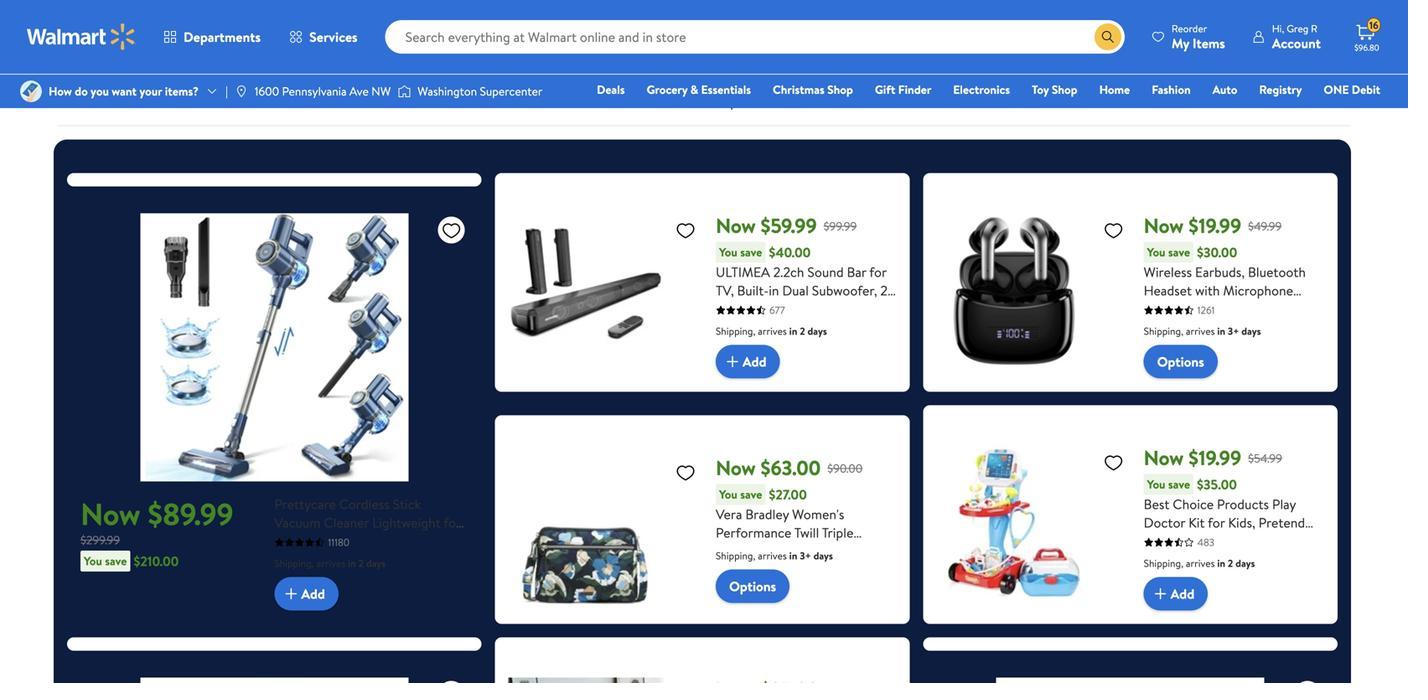 Task type: vqa. For each thing, say whether or not it's contained in the screenshot.
'BLUETOOTH' within the You save $40.00 ULTIMEA 2.2ch Sound Bar for TV, Built-in Dual Subwoofer, 2 in 1 Separable Bluetooth 5.3 Soundbar , Bassmax Adjustable TV Surround Sound Bar, HDMI-ARC/Optical/Aux Home Theater Speakers, Wall Mount
yes



Task type: describe. For each thing, give the bounding box(es) containing it.
christmas shop link
[[766, 81, 861, 99]]

arrives inside now $89.99 group
[[317, 557, 346, 571]]

beauty link
[[1285, 18, 1372, 100]]

now $19.99 $54.99
[[1144, 444, 1283, 472]]

you save $30.00 wireless earbuds, bluetooth headset with microphone touch control , ipx7 waterproof, high-fidelity stereo earphones for sports and work，compatible with iphone 13 pro max xs xr samsung android
[[1144, 243, 1308, 411]]

vacuum
[[275, 514, 321, 532]]

pro
[[1202, 374, 1223, 392]]

fidelity
[[1251, 318, 1293, 337]]

you inside you save $27.00 vera bradley women's performance twill triple compartment crossbody bag immersed blooms
[[720, 486, 738, 503]]

arc/optical/aux
[[756, 355, 858, 374]]

$210.00
[[134, 552, 179, 571]]

cordless
[[339, 495, 390, 514]]

shop all flash deals
[[187, 83, 256, 111]]

now for now $19.99 $49.99
[[1144, 212, 1184, 240]]

add to favorites list, best choice products play doctor kit for kids, pretend medical station set with carrying case, mobile cart - blue image
[[1104, 453, 1124, 473]]

1 horizontal spatial home
[[810, 83, 841, 99]]

auto
[[1213, 81, 1238, 98]]

electronics image
[[996, 18, 1057, 78]]

1 horizontal spatial 3+
[[1228, 324, 1240, 338]]

 image for how
[[20, 81, 42, 102]]

shop all image
[[91, 18, 151, 78]]

$96.80
[[1355, 42, 1380, 53]]

shipping, for now $19.99 $54.99
[[1144, 557, 1184, 571]]

add to favorites list, prettycare cordless stick vacuum cleaner lightweight for carpet floor pet hair w200 image
[[442, 220, 462, 241]]

medical
[[1144, 532, 1190, 551]]

grocery & essentials
[[647, 81, 751, 98]]

1 vertical spatial shipping, arrives in 3+ days
[[716, 549, 833, 563]]

arrives for now $59.99 $99.99
[[758, 324, 787, 338]]

$99.99
[[824, 218, 857, 234]]

shop all deals link
[[77, 18, 164, 100]]

bag
[[866, 542, 888, 561]]

toys
[[909, 83, 932, 99]]

1 vertical spatial options link
[[716, 570, 790, 603]]

bradley inside you save $27.00 vera bradley women's performance twill triple compartment crossbody bag immersed blooms
[[746, 505, 789, 524]]

work，compatible
[[1169, 355, 1280, 374]]

vera bradley image
[[493, 18, 553, 78]]

in down control
[[1218, 324, 1226, 338]]

for inside prettycare cordless stick vacuum cleaner lightweight for carpet floor pet hair w200
[[444, 514, 461, 532]]

station
[[1193, 532, 1234, 551]]

lightweight
[[372, 514, 441, 532]]

choice
[[1173, 495, 1214, 514]]

stereo
[[1144, 337, 1183, 355]]

1 vertical spatial sound
[[792, 337, 828, 355]]

touch
[[1144, 300, 1179, 318]]

toy
[[1032, 81, 1050, 98]]

days for now $59.99 $99.99
[[808, 324, 828, 338]]

arrives for now $19.99 $49.99
[[1187, 324, 1216, 338]]

xs
[[1253, 374, 1268, 392]]

save inside you save $27.00 vera bradley women's performance twill triple compartment crossbody bag immersed blooms
[[741, 486, 763, 503]]

how do you want your items?
[[49, 83, 199, 99]]

tv
[[716, 337, 732, 355]]

theater
[[755, 374, 799, 392]]

carpet
[[275, 532, 315, 551]]

1 horizontal spatial fashion
[[1209, 83, 1247, 99]]

my
[[1172, 34, 1190, 52]]

kit
[[1189, 514, 1205, 532]]

deals
[[129, 83, 155, 99]]

control
[[1182, 300, 1227, 318]]

you for now $59.99 $99.99
[[720, 244, 738, 260]]

women's
[[793, 505, 845, 524]]

prettycare
[[275, 495, 336, 514]]

stocking stuffers link
[[379, 18, 466, 112]]

surround
[[735, 337, 789, 355]]

add to favorites list, vera bradley women's performance twill triple compartment crossbody bag immersed blooms image
[[676, 463, 696, 484]]

earphones
[[1186, 337, 1247, 355]]

days for now $19.99 $49.99
[[1242, 324, 1262, 338]]

now $89.99 $299.99 you save $210.00
[[81, 493, 233, 571]]

$59.99
[[761, 212, 817, 240]]

add to favorites list, ultimea 2.2ch sound bar for tv, built-in dual subwoofer, 2 in 1 separable bluetooth 5.3 soundbar , bassmax adjustable tv surround sound bar, hdmi-arc/optical/aux home theater speakers, wall mount image
[[676, 220, 696, 241]]

now for now $59.99 $99.99
[[716, 212, 756, 240]]

twill
[[795, 524, 820, 542]]

top flash deals image
[[292, 18, 352, 78]]

greg
[[1287, 21, 1309, 36]]

do
[[75, 83, 88, 99]]

, inside the 'you save $30.00 wireless earbuds, bluetooth headset with microphone touch control , ipx7 waterproof, high-fidelity stereo earphones for sports and work，compatible with iphone 13 pro max xs xr samsung android'
[[1230, 300, 1233, 318]]

how
[[49, 83, 72, 99]]

0 horizontal spatial fashion
[[1153, 81, 1191, 98]]

home-
[[585, 83, 621, 99]]

flash deals image
[[191, 18, 252, 78]]

iphone
[[1144, 374, 1184, 392]]

reorder my items
[[1172, 21, 1226, 52]]

in right surround
[[790, 324, 798, 338]]

shop all flash deals link
[[178, 18, 265, 112]]

departments button
[[149, 17, 275, 57]]

in left 1
[[716, 300, 726, 318]]

grocery & essentials link
[[640, 81, 759, 99]]

in down the twill
[[790, 549, 798, 563]]

save for now $59.99 $99.99
[[741, 244, 763, 260]]

& for toys
[[934, 83, 942, 99]]

pretend
[[1259, 514, 1306, 532]]

toys & collectibles image
[[896, 18, 956, 78]]

furniture image
[[1097, 18, 1157, 78]]

1
[[730, 300, 734, 318]]

add to cart image
[[1151, 584, 1171, 604]]

microphone
[[1224, 281, 1294, 300]]

 image for 1600
[[235, 85, 248, 98]]

doctor
[[1144, 514, 1186, 532]]

cart
[[1276, 551, 1302, 569]]

1 horizontal spatial home link
[[1092, 81, 1138, 99]]

11180
[[328, 536, 350, 550]]

home-spa gifts image
[[594, 18, 654, 78]]

christmas shop
[[773, 81, 854, 98]]

beauty image
[[1298, 18, 1359, 78]]

you
[[91, 83, 109, 99]]

gift
[[875, 81, 896, 98]]

$299.99
[[81, 532, 120, 549]]

0 vertical spatial sound
[[808, 263, 844, 281]]

washington supercenter
[[418, 83, 543, 99]]

$40.00
[[769, 243, 811, 262]]

1 horizontal spatial options
[[1158, 353, 1205, 371]]

add to favorites list, wireless earbuds, bluetooth headset with microphone touch control , ipx7 waterproof, high-fidelity stereo earphones for sports and work，compatible with iphone 13 pro max xs xr samsung android image
[[1104, 220, 1124, 241]]

next slide for chipmodulewithimages list image
[[1298, 45, 1338, 85]]

0 vertical spatial options link
[[1144, 345, 1218, 379]]

, inside you save $40.00 ultimea 2.2ch sound bar for tv, built-in dual subwoofer, 2 in 1 separable bluetooth 5.3 soundbar , bassmax adjustable tv surround sound bar, hdmi-arc/optical/aux home theater speakers, wall mount
[[774, 318, 777, 337]]

vera bradley
[[491, 83, 555, 99]]

ultimea
[[716, 263, 770, 281]]

1 vertical spatial with
[[1283, 355, 1308, 374]]

vera inside you save $27.00 vera bradley women's performance twill triple compartment crossbody bag immersed blooms
[[716, 505, 743, 524]]

bradley inside vera bradley link
[[517, 83, 555, 99]]

add for now $19.99
[[1171, 585, 1195, 603]]

built-
[[738, 281, 769, 300]]

1600
[[255, 83, 279, 99]]

bluetooth inside you save $40.00 ultimea 2.2ch sound bar for tv, built-in dual subwoofer, 2 in 1 separable bluetooth 5.3 soundbar , bassmax adjustable tv surround sound bar, hdmi-arc/optical/aux home theater speakers, wall mount
[[797, 300, 855, 318]]

shipping, for now $19.99 $49.99
[[1144, 324, 1184, 338]]

ipx7
[[1237, 300, 1262, 318]]

shop inside shop all flash deals
[[187, 83, 213, 99]]

Walmart Site-Wide search field
[[385, 20, 1125, 54]]

arrives down performance
[[758, 549, 787, 563]]

shipping, arrives in 2 days for now $59.99
[[716, 324, 828, 338]]

add button inside now $89.99 group
[[275, 577, 339, 611]]

-
[[1305, 551, 1310, 569]]

spa
[[621, 83, 637, 99]]

Search search field
[[385, 20, 1125, 54]]

|
[[226, 83, 228, 99]]

$30.00
[[1198, 243, 1238, 262]]

r
[[1312, 21, 1318, 36]]

services button
[[275, 17, 372, 57]]

1 vertical spatial options
[[730, 577, 777, 596]]

deals inside shop all flash deals
[[207, 94, 235, 111]]

soundbar
[[716, 318, 771, 337]]

shipping, arrives in 2 days inside now $89.99 group
[[275, 557, 386, 571]]

top flash deals
[[283, 83, 361, 99]]

stocking
[[401, 83, 445, 99]]

save for now $19.99 $54.99
[[1169, 476, 1191, 493]]

wall
[[860, 374, 884, 392]]

your
[[140, 83, 162, 99]]

$19.99 for now $19.99 $49.99
[[1189, 212, 1242, 240]]

furniture link
[[1083, 18, 1171, 100]]

pet
[[352, 532, 372, 551]]

the holiday shop
[[695, 83, 754, 111]]

days inside now $89.99 group
[[366, 557, 386, 571]]



Task type: locate. For each thing, give the bounding box(es) containing it.
headset
[[1144, 281, 1193, 300]]

13
[[1188, 374, 1199, 392]]

save for now $19.99 $49.99
[[1169, 244, 1191, 260]]

0 horizontal spatial add button
[[275, 577, 339, 611]]

home down 'home' image
[[810, 83, 841, 99]]

add to cart image down soundbar on the top right
[[723, 352, 743, 372]]

arrives down floor at the left bottom of page
[[317, 557, 346, 571]]

now right add to favorites list, vera bradley women's performance twill triple compartment crossbody bag immersed blooms image
[[716, 454, 756, 482]]

shipping, down 1
[[716, 324, 756, 338]]

toy shop link
[[1025, 81, 1086, 99]]

top flash deals link
[[278, 18, 366, 100]]

save inside now $89.99 $299.99 you save $210.00
[[105, 553, 127, 570]]

android
[[1199, 392, 1246, 411]]

you up "best"
[[1148, 476, 1166, 493]]

now for now $19.99 $54.99
[[1144, 444, 1184, 472]]

2 horizontal spatial shipping, arrives in 2 days
[[1144, 557, 1256, 571]]

in
[[769, 281, 780, 300], [716, 300, 726, 318], [790, 324, 798, 338], [1218, 324, 1226, 338], [790, 549, 798, 563], [348, 557, 356, 571], [1218, 557, 1226, 571]]

$27.00
[[769, 486, 807, 504]]

0 vertical spatial shipping, arrives in 3+ days
[[1144, 324, 1262, 338]]

2 flash from the left
[[304, 83, 330, 99]]

2 horizontal spatial home
[[1100, 81, 1131, 98]]

0 horizontal spatial bluetooth
[[797, 300, 855, 318]]

days left bar,
[[808, 324, 828, 338]]

save inside you save $40.00 ultimea 2.2ch sound bar for tv, built-in dual subwoofer, 2 in 1 separable bluetooth 5.3 soundbar , bassmax adjustable tv surround sound bar, hdmi-arc/optical/aux home theater speakers, wall mount
[[741, 244, 763, 260]]

reorder
[[1172, 21, 1208, 36]]

you up ultimea
[[720, 244, 738, 260]]

flash right the '|'
[[230, 83, 256, 99]]

2 up arc/optical/aux
[[800, 324, 806, 338]]

for right kit
[[1208, 514, 1226, 532]]

0 horizontal spatial home
[[716, 374, 752, 392]]

0 horizontal spatial vera
[[491, 83, 514, 99]]

options link down compartment
[[716, 570, 790, 603]]

add button for now $59.99
[[716, 345, 780, 379]]

collectibles
[[896, 94, 956, 111]]

0 horizontal spatial deals
[[207, 94, 235, 111]]

save inside the 'you save $30.00 wireless earbuds, bluetooth headset with microphone touch control , ipx7 waterproof, high-fidelity stereo earphones for sports and work，compatible with iphone 13 pro max xs xr samsung android'
[[1169, 244, 1191, 260]]

now $59.99 $99.99
[[716, 212, 857, 240]]

sound left bar,
[[792, 337, 828, 355]]

add to cart image down "carpet"
[[281, 584, 301, 604]]

toy shop
[[1032, 81, 1078, 98]]

high-
[[1218, 318, 1251, 337]]

home inside you save $40.00 ultimea 2.2ch sound bar for tv, built-in dual subwoofer, 2 in 1 separable bluetooth 5.3 soundbar , bassmax adjustable tv surround sound bar, hdmi-arc/optical/aux home theater speakers, wall mount
[[716, 374, 752, 392]]

the holiday shop link
[[681, 18, 768, 112]]

2
[[881, 281, 888, 300], [800, 324, 806, 338], [359, 557, 364, 571], [1228, 557, 1234, 571]]

& inside toys & collectibles
[[934, 83, 942, 99]]

$19.99 for now $19.99 $54.99
[[1189, 444, 1242, 472]]

1 horizontal spatial shipping, arrives in 3+ days
[[1144, 324, 1262, 338]]

options up 13
[[1158, 353, 1205, 371]]

1 vertical spatial vera
[[716, 505, 743, 524]]

2 all from the left
[[216, 83, 227, 99]]

bluetooth up bar,
[[797, 300, 855, 318]]

essentials
[[702, 81, 751, 98]]

2 horizontal spatial deals
[[597, 81, 625, 98]]

debit
[[1353, 81, 1381, 98]]

add inside now $89.99 group
[[301, 585, 325, 603]]

group
[[81, 651, 469, 683], [937, 651, 1325, 683]]

1 vertical spatial $19.99
[[1189, 444, 1242, 472]]

speakers,
[[802, 374, 857, 392]]

dual
[[783, 281, 809, 300]]

vera down vera bradley image
[[491, 83, 514, 99]]

1 horizontal spatial add to cart image
[[723, 352, 743, 372]]

save up ultimea
[[741, 244, 763, 260]]

blooms
[[777, 561, 820, 579]]

home down tv
[[716, 374, 752, 392]]

electronics down electronics 'image'
[[998, 83, 1055, 99]]

for left sports
[[1250, 337, 1268, 355]]

1 horizontal spatial bluetooth
[[1249, 263, 1307, 281]]

all inside shop all flash deals
[[216, 83, 227, 99]]

0 horizontal spatial options
[[730, 577, 777, 596]]

for inside you save $40.00 ultimea 2.2ch sound bar for tv, built-in dual subwoofer, 2 in 1 separable bluetooth 5.3 soundbar , bassmax adjustable tv surround sound bar, hdmi-arc/optical/aux home theater speakers, wall mount
[[870, 263, 887, 281]]

options down compartment
[[730, 577, 777, 596]]

save left $27.00
[[741, 486, 763, 503]]

, left ipx7
[[1230, 300, 1233, 318]]

one
[[1325, 81, 1350, 98]]

you down $299.99
[[84, 553, 102, 570]]

1 horizontal spatial add button
[[716, 345, 780, 379]]

shipping, down "carpet"
[[275, 557, 314, 571]]

add up theater
[[743, 353, 767, 371]]

home image
[[795, 18, 855, 78]]

5.3
[[858, 300, 875, 318]]

stuffers
[[403, 94, 442, 111]]

0 horizontal spatial 3+
[[800, 549, 812, 563]]

mount
[[716, 392, 754, 411]]

0 horizontal spatial add
[[301, 585, 325, 603]]

shipping, down performance
[[716, 549, 756, 563]]

floor
[[318, 532, 349, 551]]

vera up compartment
[[716, 505, 743, 524]]

hi, greg r account
[[1273, 21, 1322, 52]]

for inside you save $35.00 best choice products play doctor kit for kids, pretend medical station set with carrying case, mobile cart - blue
[[1208, 514, 1226, 532]]

0 vertical spatial options
[[1158, 353, 1205, 371]]

now $89.99 group
[[81, 214, 469, 611]]

in inside now $89.99 group
[[348, 557, 356, 571]]

,
[[1230, 300, 1233, 318], [774, 318, 777, 337]]

the holiday shop image
[[694, 18, 755, 78]]

set
[[1237, 532, 1257, 551]]

ave
[[350, 83, 369, 99]]

electronics link
[[983, 18, 1070, 100], [946, 81, 1018, 99]]

you up performance
[[720, 486, 738, 503]]

save up wireless
[[1169, 244, 1191, 260]]

1 flash from the left
[[230, 83, 256, 99]]

add to cart image
[[723, 352, 743, 372], [281, 584, 301, 604]]

1 horizontal spatial ,
[[1230, 300, 1233, 318]]

vera bradley link
[[480, 18, 567, 100]]

1 horizontal spatial vera
[[716, 505, 743, 524]]

you save $35.00 best choice products play doctor kit for kids, pretend medical station set with carrying case, mobile cart - blue
[[1144, 476, 1310, 588]]

deals link
[[590, 81, 633, 99]]

now $63.00 $90.00
[[716, 454, 863, 482]]

services
[[310, 28, 358, 46]]

677
[[770, 303, 785, 317]]

2 horizontal spatial add
[[1171, 585, 1195, 603]]

shipping, arrives in 3+ days
[[1144, 324, 1262, 338], [716, 549, 833, 563]]

for right bar
[[870, 263, 887, 281]]

& for grocery
[[691, 81, 699, 98]]

0 vertical spatial add to cart image
[[723, 352, 743, 372]]

you save $40.00 ultimea 2.2ch sound bar for tv, built-in dual subwoofer, 2 in 1 separable bluetooth 5.3 soundbar , bassmax adjustable tv surround sound bar, hdmi-arc/optical/aux home theater speakers, wall mount
[[716, 243, 894, 411]]

save down $299.99
[[105, 553, 127, 570]]

0 horizontal spatial options link
[[716, 570, 790, 603]]

kids,
[[1229, 514, 1256, 532]]

483
[[1198, 536, 1215, 550]]

adjustable
[[833, 318, 894, 337]]

account
[[1273, 34, 1322, 52]]

0 vertical spatial vera
[[491, 83, 514, 99]]

1 horizontal spatial group
[[937, 651, 1325, 683]]

0 horizontal spatial home link
[[782, 18, 869, 100]]

now inside now $89.99 $299.99 you save $210.00
[[81, 493, 141, 535]]

2 vertical spatial with
[[1260, 532, 1285, 551]]

shipping, arrives in 2 days down 677
[[716, 324, 828, 338]]

now up "best"
[[1144, 444, 1184, 472]]

add button down "carpet"
[[275, 577, 339, 611]]

 image
[[398, 83, 411, 100]]

in up 677
[[769, 281, 780, 300]]

1 $19.99 from the top
[[1189, 212, 1242, 240]]

0 vertical spatial bluetooth
[[1249, 263, 1307, 281]]

shipping, arrives in 2 days down floor at the left bottom of page
[[275, 557, 386, 571]]

add button down soundbar on the top right
[[716, 345, 780, 379]]

now up wireless
[[1144, 212, 1184, 240]]

gifts
[[640, 83, 663, 99]]

days down hair
[[366, 557, 386, 571]]

 image left how
[[20, 81, 42, 102]]

2 inside now $89.99 group
[[359, 557, 364, 571]]

add down "carpet"
[[301, 585, 325, 603]]

 image
[[20, 81, 42, 102], [235, 85, 248, 98]]

holiday
[[716, 83, 754, 99]]

add for now $59.99
[[743, 353, 767, 371]]

w200
[[402, 532, 438, 551]]

3+ down ipx7
[[1228, 324, 1240, 338]]

days down ipx7
[[1242, 324, 1262, 338]]

stocking stuffers
[[401, 83, 445, 111]]

gift finder link
[[868, 81, 939, 99]]

with up the 1261
[[1196, 281, 1221, 300]]

 image right the '|'
[[235, 85, 248, 98]]

1 vertical spatial add to cart image
[[281, 584, 301, 604]]

bradley down $27.00
[[746, 505, 789, 524]]

shipping, down medical
[[1144, 557, 1184, 571]]

shipping, for now $59.99 $99.99
[[716, 324, 756, 338]]

2 down "pet"
[[359, 557, 364, 571]]

1 vertical spatial bluetooth
[[797, 300, 855, 318]]

bradley
[[517, 83, 555, 99], [746, 505, 789, 524]]

you for now $19.99 $54.99
[[1148, 476, 1166, 493]]

2 $19.99 from the top
[[1189, 444, 1242, 472]]

now up $210.00
[[81, 493, 141, 535]]

you inside you save $40.00 ultimea 2.2ch sound bar for tv, built-in dual subwoofer, 2 in 1 separable bluetooth 5.3 soundbar , bassmax adjustable tv surround sound bar, hdmi-arc/optical/aux home theater speakers, wall mount
[[720, 244, 738, 260]]

all for flash
[[216, 83, 227, 99]]

home-spa gifts link
[[580, 18, 668, 100]]

0 horizontal spatial bradley
[[517, 83, 555, 99]]

0 vertical spatial $19.99
[[1189, 212, 1242, 240]]

sports
[[1271, 337, 1308, 355]]

flash
[[230, 83, 256, 99], [304, 83, 330, 99]]

want
[[112, 83, 137, 99]]

electronics left toy
[[954, 81, 1011, 98]]

0 vertical spatial 3+
[[1228, 324, 1240, 338]]

home link left gift
[[782, 18, 869, 100]]

0 horizontal spatial flash
[[230, 83, 256, 99]]

0 horizontal spatial ,
[[774, 318, 777, 337]]

shipping, inside now $89.99 group
[[275, 557, 314, 571]]

for right w200
[[444, 514, 461, 532]]

1 vertical spatial 3+
[[800, 549, 812, 563]]

sound left bar
[[808, 263, 844, 281]]

0 horizontal spatial shipping, arrives in 3+ days
[[716, 549, 833, 563]]

3+ down the twill
[[800, 549, 812, 563]]

all right you
[[115, 83, 126, 99]]

grocery
[[647, 81, 688, 98]]

0 horizontal spatial all
[[115, 83, 126, 99]]

0 horizontal spatial group
[[81, 651, 469, 683]]

arrives down the 483
[[1187, 557, 1216, 571]]

fashion image
[[1198, 18, 1258, 78]]

now up ultimea
[[716, 212, 756, 240]]

furniture
[[1104, 83, 1151, 99]]

0 horizontal spatial &
[[691, 81, 699, 98]]

1 all from the left
[[115, 83, 126, 99]]

products
[[1218, 495, 1270, 514]]

1 horizontal spatial shipping, arrives in 2 days
[[716, 324, 828, 338]]

1 horizontal spatial &
[[934, 83, 942, 99]]

1 vertical spatial bradley
[[746, 505, 789, 524]]

1 horizontal spatial deals
[[333, 83, 361, 99]]

now for now $89.99 $299.99 you save $210.00
[[81, 493, 141, 535]]

1 horizontal spatial  image
[[235, 85, 248, 98]]

shipping, arrives in 2 days
[[716, 324, 828, 338], [275, 557, 386, 571], [1144, 557, 1256, 571]]

you for now $19.99 $49.99
[[1148, 244, 1166, 260]]

2 down station
[[1228, 557, 1234, 571]]

shop inside 'the holiday shop'
[[712, 94, 737, 111]]

walmart+
[[1331, 105, 1381, 121]]

all for deals
[[115, 83, 126, 99]]

now for now $63.00 $90.00
[[716, 454, 756, 482]]

bluetooth inside the 'you save $30.00 wireless earbuds, bluetooth headset with microphone touch control , ipx7 waterproof, high-fidelity stereo earphones for sports and work，compatible with iphone 13 pro max xs xr samsung android'
[[1249, 263, 1307, 281]]

0 horizontal spatial  image
[[20, 81, 42, 102]]

wireless
[[1144, 263, 1193, 281]]

0 vertical spatial bradley
[[517, 83, 555, 99]]

0 vertical spatial with
[[1196, 281, 1221, 300]]

add button for now $19.99
[[1144, 577, 1209, 611]]

you inside now $89.99 $299.99 you save $210.00
[[84, 553, 102, 570]]

blue
[[1144, 569, 1170, 588]]

1 horizontal spatial flash
[[304, 83, 330, 99]]

you up wireless
[[1148, 244, 1166, 260]]

days down set
[[1236, 557, 1256, 571]]

flash right top on the top left of the page
[[304, 83, 330, 99]]

0 horizontal spatial add to cart image
[[281, 584, 301, 604]]

hdmi-
[[716, 355, 756, 374]]

home link down furniture image
[[1092, 81, 1138, 99]]

, down 677
[[774, 318, 777, 337]]

top
[[283, 83, 301, 99]]

shop all deals
[[87, 83, 155, 99]]

$49.99
[[1249, 218, 1282, 234]]

max
[[1226, 374, 1250, 392]]

registry
[[1260, 81, 1303, 98]]

save inside you save $35.00 best choice products play doctor kit for kids, pretend medical station set with carrying case, mobile cart - blue
[[1169, 476, 1191, 493]]

$19.99 up $35.00
[[1189, 444, 1242, 472]]

$63.00
[[761, 454, 821, 482]]

with
[[1196, 281, 1221, 300], [1283, 355, 1308, 374], [1260, 532, 1285, 551]]

$19.99
[[1189, 212, 1242, 240], [1189, 444, 1242, 472]]

0 horizontal spatial shipping, arrives in 2 days
[[275, 557, 386, 571]]

fashion down fashion image
[[1209, 83, 1247, 99]]

hi,
[[1273, 21, 1285, 36]]

fashion right furniture
[[1153, 81, 1191, 98]]

shipping, arrives in 3+ days down performance
[[716, 549, 833, 563]]

save up choice
[[1169, 476, 1191, 493]]

in down "pet"
[[348, 557, 356, 571]]

search icon image
[[1102, 30, 1115, 44]]

options link down waterproof,
[[1144, 345, 1218, 379]]

shipping, down the "touch"
[[1144, 324, 1184, 338]]

stocking stuffers image
[[392, 18, 453, 78]]

you inside you save $35.00 best choice products play doctor kit for kids, pretend medical station set with carrying case, mobile cart - blue
[[1148, 476, 1166, 493]]

shipping, arrives in 3+ days down the 1261
[[1144, 324, 1262, 338]]

with right xs at the right
[[1283, 355, 1308, 374]]

registry link
[[1252, 81, 1310, 99]]

bradley down vera bradley image
[[517, 83, 555, 99]]

days down triple
[[814, 549, 833, 563]]

bluetooth up ipx7
[[1249, 263, 1307, 281]]

home down furniture image
[[1100, 81, 1131, 98]]

with inside you save $35.00 best choice products play doctor kit for kids, pretend medical station set with carrying case, mobile cart - blue
[[1260, 532, 1285, 551]]

1 horizontal spatial all
[[216, 83, 227, 99]]

for inside the 'you save $30.00 wireless earbuds, bluetooth headset with microphone touch control , ipx7 waterproof, high-fidelity stereo earphones for sports and work，compatible with iphone 13 pro max xs xr samsung android'
[[1250, 337, 1268, 355]]

$35.00
[[1198, 476, 1238, 494]]

shipping, arrives in 2 days for now $19.99
[[1144, 557, 1256, 571]]

$19.99 up $30.00
[[1189, 212, 1242, 240]]

in down station
[[1218, 557, 1226, 571]]

1600 pennsylvania ave nw
[[255, 83, 391, 99]]

separable
[[737, 300, 794, 318]]

2 right 5.3
[[881, 281, 888, 300]]

arrives down the 1261
[[1187, 324, 1216, 338]]

days for now $19.99 $54.99
[[1236, 557, 1256, 571]]

arrives down 677
[[758, 324, 787, 338]]

carrying
[[1144, 551, 1195, 569]]

you inside the 'you save $30.00 wireless earbuds, bluetooth headset with microphone touch control , ipx7 waterproof, high-fidelity stereo earphones for sports and work，compatible with iphone 13 pro max xs xr samsung android'
[[1148, 244, 1166, 260]]

add right the blue
[[1171, 585, 1195, 603]]

beauty
[[1311, 83, 1346, 99]]

performance
[[716, 524, 792, 542]]

immersed
[[716, 561, 774, 579]]

with right set
[[1260, 532, 1285, 551]]

1 group from the left
[[81, 651, 469, 683]]

1 horizontal spatial add
[[743, 353, 767, 371]]

1 horizontal spatial options link
[[1144, 345, 1218, 379]]

walmart image
[[27, 23, 136, 50]]

2 inside you save $40.00 ultimea 2.2ch sound bar for tv, built-in dual subwoofer, 2 in 1 separable bluetooth 5.3 soundbar , bassmax adjustable tv surround sound bar, hdmi-arc/optical/aux home theater speakers, wall mount
[[881, 281, 888, 300]]

1 horizontal spatial bradley
[[746, 505, 789, 524]]

arrives for now $19.99 $54.99
[[1187, 557, 1216, 571]]

all right items?
[[216, 83, 227, 99]]

all
[[115, 83, 126, 99], [216, 83, 227, 99]]

shipping, arrives in 2 days down the 483
[[1144, 557, 1256, 571]]

add button down carrying
[[1144, 577, 1209, 611]]

vera
[[491, 83, 514, 99], [716, 505, 743, 524]]

arrives
[[758, 324, 787, 338], [1187, 324, 1216, 338], [758, 549, 787, 563], [317, 557, 346, 571], [1187, 557, 1216, 571]]

& right grocery
[[691, 81, 699, 98]]

the
[[695, 83, 713, 99]]

& right toys
[[934, 83, 942, 99]]

2 horizontal spatial add button
[[1144, 577, 1209, 611]]

2 group from the left
[[937, 651, 1325, 683]]

flash inside shop all flash deals
[[230, 83, 256, 99]]

$89.99
[[148, 493, 233, 535]]



